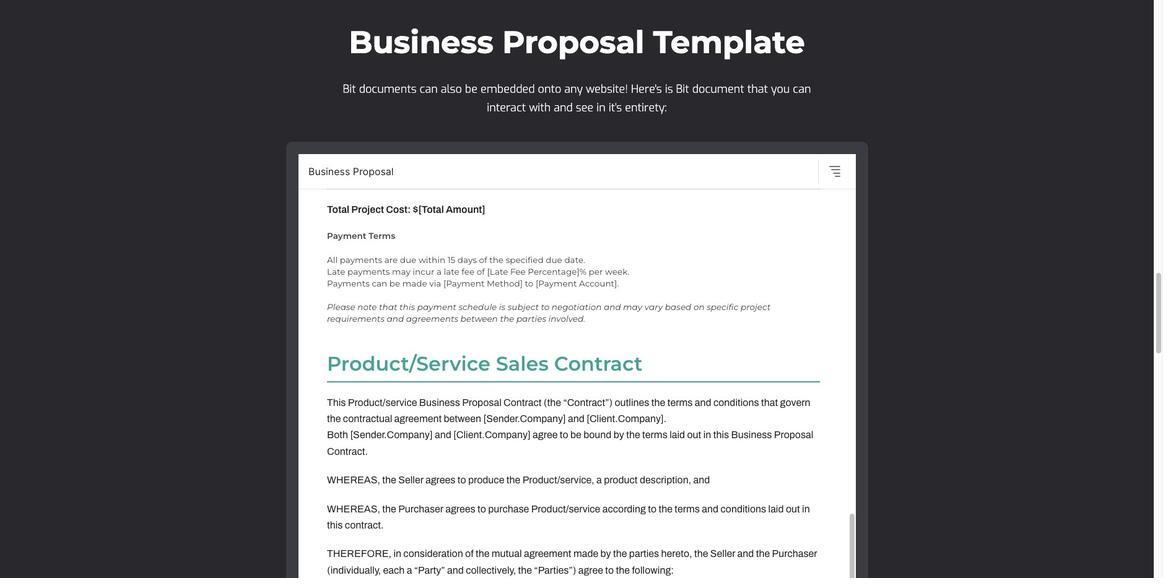 Task type: vqa. For each thing, say whether or not it's contained in the screenshot.
1st 'can' from right
yes



Task type: describe. For each thing, give the bounding box(es) containing it.
in
[[597, 101, 606, 115]]

template
[[654, 24, 805, 62]]

with
[[529, 101, 551, 115]]

1 bit from the left
[[343, 82, 356, 97]]

documents
[[359, 82, 417, 97]]

any
[[565, 82, 583, 97]]

website!
[[586, 82, 628, 97]]

also
[[441, 82, 462, 97]]

business proposal template
[[349, 24, 805, 62]]

you
[[771, 82, 790, 97]]

2 bit from the left
[[676, 82, 690, 97]]

and
[[554, 101, 573, 115]]

1 can from the left
[[420, 82, 438, 97]]



Task type: locate. For each thing, give the bounding box(es) containing it.
document
[[693, 82, 745, 97]]

interact
[[487, 101, 526, 115]]

can right 'you'
[[793, 82, 811, 97]]

bit documents can also be embedded onto any website! here's is bit document that you can interact with and see in it's entirety:
[[343, 82, 811, 115]]

embedded
[[481, 82, 535, 97]]

entirety:
[[625, 101, 667, 115]]

1 horizontal spatial bit
[[676, 82, 690, 97]]

bit left the documents
[[343, 82, 356, 97]]

see
[[576, 101, 594, 115]]

bit
[[343, 82, 356, 97], [676, 82, 690, 97]]

can left also at the top of page
[[420, 82, 438, 97]]

here's
[[631, 82, 662, 97]]

can
[[420, 82, 438, 97], [793, 82, 811, 97]]

onto
[[538, 82, 562, 97]]

is
[[665, 82, 673, 97]]

be
[[465, 82, 478, 97]]

0 horizontal spatial bit
[[343, 82, 356, 97]]

that
[[748, 82, 768, 97]]

0 horizontal spatial can
[[420, 82, 438, 97]]

it's
[[609, 101, 622, 115]]

business
[[349, 24, 494, 62]]

1 horizontal spatial can
[[793, 82, 811, 97]]

2 can from the left
[[793, 82, 811, 97]]

bit right the is
[[676, 82, 690, 97]]

proposal
[[503, 24, 645, 62]]



